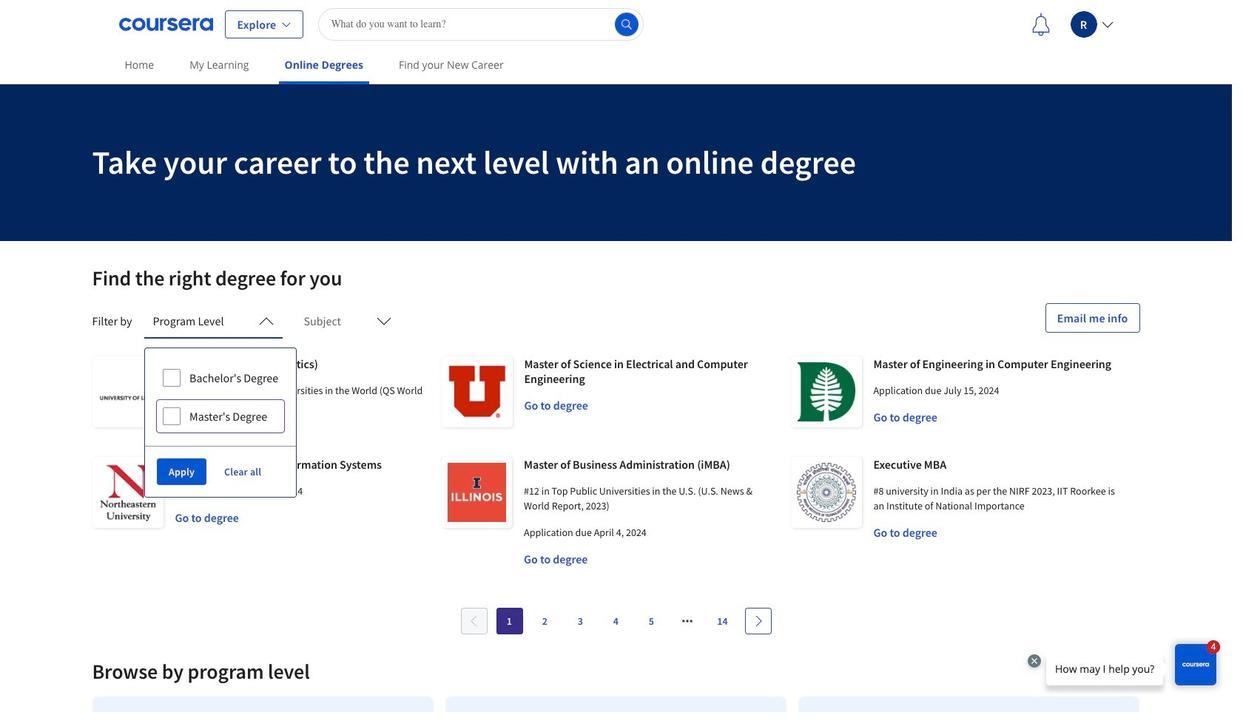 Task type: locate. For each thing, give the bounding box(es) containing it.
coursera image
[[119, 12, 213, 36]]

university of utah image
[[441, 357, 513, 428]]

list
[[86, 691, 1146, 713]]

None search field
[[319, 8, 644, 40]]



Task type: describe. For each thing, give the bounding box(es) containing it.
dartmouth college image
[[791, 357, 862, 428]]

northeastern university image
[[92, 457, 163, 528]]

iit roorkee image
[[791, 457, 862, 528]]

go to next page image
[[752, 616, 764, 628]]

university of leeds image
[[92, 357, 163, 428]]

options list list box
[[145, 349, 296, 446]]

actions toolbar
[[145, 446, 296, 497]]

university of illinois at urbana-champaign image
[[441, 457, 512, 528]]



Task type: vqa. For each thing, say whether or not it's contained in the screenshot.
leftmost With
no



